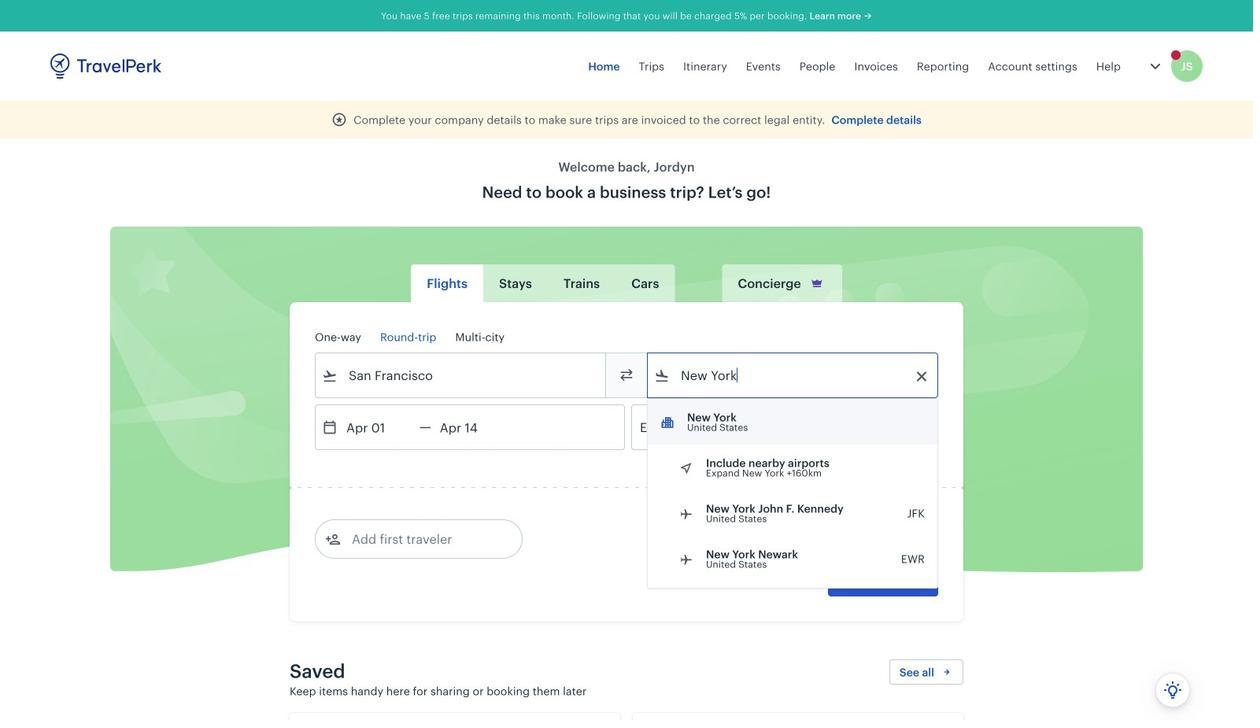 Task type: locate. For each thing, give the bounding box(es) containing it.
To search field
[[670, 363, 917, 388]]

From search field
[[338, 363, 585, 388]]

Add first traveler search field
[[341, 527, 505, 552]]



Task type: vqa. For each thing, say whether or not it's contained in the screenshot.
'From' search field
yes



Task type: describe. For each thing, give the bounding box(es) containing it.
Return text field
[[431, 405, 513, 449]]

Depart text field
[[338, 405, 420, 449]]



